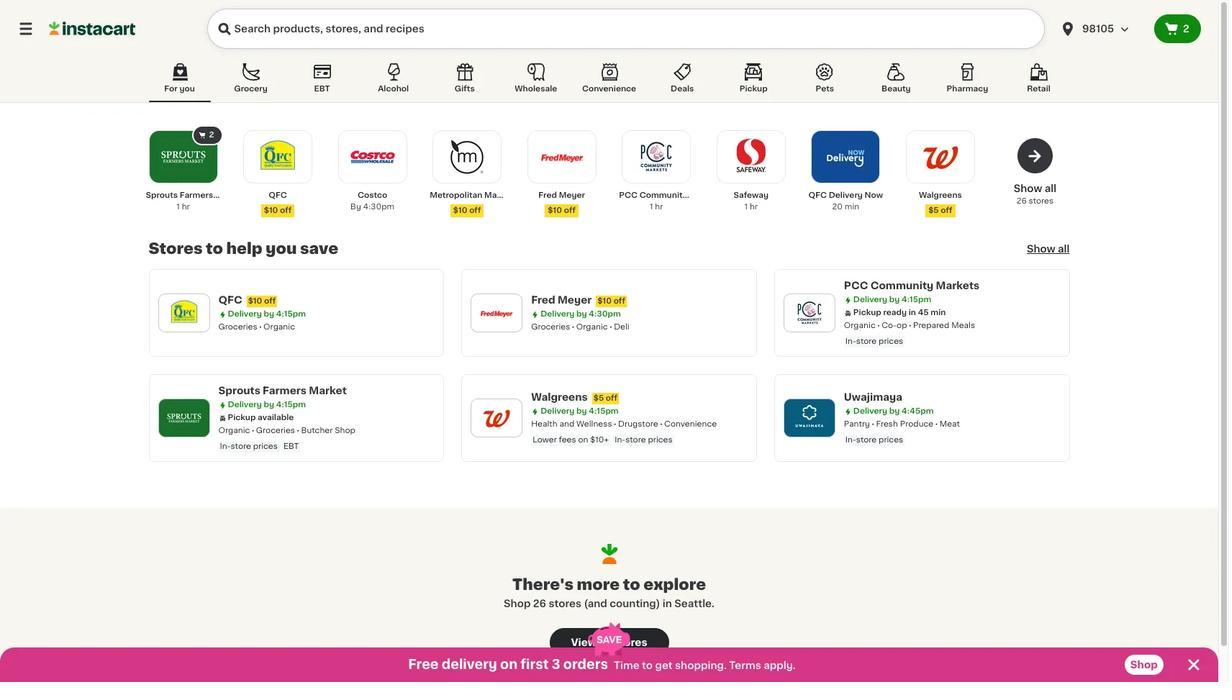 Task type: describe. For each thing, give the bounding box(es) containing it.
uwajimaya logo image
[[791, 400, 829, 437]]

by
[[351, 203, 361, 211]]

pickup button
[[723, 60, 785, 102]]

1 inside safeway 1 hr
[[745, 203, 748, 211]]

on for fees
[[578, 436, 589, 444]]

0 vertical spatial walgreens $5 off
[[919, 192, 963, 215]]

market inside metropolitan market $10 off
[[485, 192, 513, 199]]

1 vertical spatial meyer
[[558, 295, 592, 305]]

4:15pm for pickup available
[[276, 401, 306, 409]]

alcohol
[[378, 85, 409, 93]]

view all stores
[[571, 638, 648, 648]]

4:30pm for costco by 4:30pm
[[363, 203, 395, 211]]

groceries for groceries organic deli
[[531, 323, 570, 331]]

(and
[[584, 599, 608, 609]]

gifts button
[[434, 60, 496, 102]]

show for show all 26 stores
[[1014, 184, 1043, 194]]

free
[[408, 659, 439, 672]]

retail
[[1028, 85, 1051, 93]]

fred meyer image
[[538, 132, 587, 181]]

qfc logo image
[[165, 294, 203, 332]]

grocery button
[[220, 60, 282, 102]]

fees
[[559, 436, 576, 444]]

view
[[571, 638, 597, 648]]

1 vertical spatial walgreens $5 off
[[531, 392, 618, 402]]

help
[[226, 241, 263, 256]]

off up health and wellness drugstore convenience
[[606, 395, 618, 402]]

shop categories tab list
[[149, 60, 1070, 102]]

1 for farmers
[[177, 203, 180, 211]]

first
[[521, 659, 549, 672]]

delivery by 4:15pm for organic
[[228, 310, 306, 318]]

fresh
[[876, 420, 899, 428]]

deli
[[614, 323, 630, 331]]

by for walgreens logo
[[577, 408, 587, 415]]

shop inside stores to help you save "tab panel"
[[335, 427, 356, 435]]

pcc community markets logo image
[[791, 294, 829, 332]]

groceries down available
[[256, 427, 295, 435]]

organic down the pickup available on the left bottom
[[219, 427, 250, 435]]

to inside the there's more to explore shop 26 stores (and counting) in seattle.
[[623, 578, 641, 593]]

pcc community markets 1 hr
[[619, 192, 723, 211]]

1 vertical spatial fred
[[531, 295, 556, 305]]

sprouts farmers market 1 hr
[[146, 192, 244, 211]]

gifts
[[455, 85, 475, 93]]

delivery by 4:15pm for pickup available
[[228, 401, 306, 409]]

pcc for pcc community markets 1 hr
[[619, 192, 638, 199]]

sprouts farmers market
[[219, 386, 347, 396]]

stores inside show all 26 stores
[[1029, 197, 1054, 205]]

qfc delivery now image
[[822, 132, 871, 181]]

pharmacy
[[947, 85, 989, 93]]

delivery for fred meyer logo
[[541, 310, 575, 318]]

organic co-op prepared meals
[[844, 322, 976, 330]]

community for pcc community markets 1 hr
[[640, 192, 688, 199]]

1 vertical spatial walgreens
[[531, 392, 588, 402]]

qfc delivery now 20 min
[[809, 192, 884, 211]]

ready
[[884, 309, 907, 317]]

pickup available
[[228, 414, 294, 422]]

prepared
[[914, 322, 950, 330]]

Search field
[[207, 9, 1045, 49]]

safeway 1 hr
[[734, 192, 769, 211]]

instacart image
[[49, 20, 135, 37]]

off up the deli at the top of the page
[[614, 297, 626, 305]]

organic groceries butcher shop
[[219, 427, 356, 435]]

market for sprouts farmers market 1 hr
[[215, 192, 244, 199]]

20
[[833, 203, 843, 211]]

pantry
[[844, 420, 870, 428]]

delivery by 4:45pm
[[854, 408, 934, 415]]

4:15pm for drugstore
[[589, 408, 619, 415]]

close image
[[1186, 657, 1203, 674]]

1 horizontal spatial $5
[[929, 207, 939, 215]]

show all button
[[1027, 242, 1070, 256]]

meals
[[952, 322, 976, 330]]

safeway image
[[727, 132, 776, 181]]

2 98105 button from the left
[[1060, 9, 1146, 49]]

in inside the there's more to explore shop 26 stores (and counting) in seattle.
[[663, 599, 672, 609]]

metropolitan market image
[[443, 132, 492, 181]]

health and wellness drugstore convenience
[[531, 420, 717, 428]]

delivery for 'sprouts farmers market logo'
[[228, 401, 262, 409]]

save
[[300, 241, 338, 256]]

ebt button
[[291, 60, 353, 102]]

pantry fresh produce meat
[[844, 420, 960, 428]]

pickup inside button
[[740, 85, 768, 93]]

$10 down fred meyer image
[[548, 207, 562, 215]]

to inside "tab panel"
[[206, 241, 223, 256]]

by for uwajimaya logo
[[890, 408, 900, 415]]

4:45pm
[[902, 408, 934, 415]]

26 inside show all 26 stores
[[1017, 197, 1027, 205]]

0 vertical spatial qfc $10 off
[[264, 192, 292, 215]]

for you
[[164, 85, 195, 93]]

groceries organic
[[219, 323, 295, 331]]

delivery for walgreens logo
[[541, 408, 575, 415]]

lower fees on $10+ in-store prices
[[533, 436, 673, 444]]

off up groceries organic
[[264, 297, 276, 305]]

sprouts farmers market image
[[159, 132, 208, 181]]

farmers for sprouts farmers market
[[263, 386, 307, 396]]

health
[[531, 420, 558, 428]]

0 horizontal spatial $5
[[594, 395, 604, 402]]

shop button
[[1125, 655, 1164, 675]]

and
[[560, 420, 575, 428]]

26 inside the there's more to explore shop 26 stores (and counting) in seattle.
[[533, 599, 547, 609]]

for
[[164, 85, 178, 93]]

2 in-store prices from the top
[[846, 436, 904, 444]]

show for show all
[[1027, 244, 1056, 254]]

wellness
[[577, 420, 612, 428]]

butcher
[[301, 427, 333, 435]]

1 vertical spatial fred meyer $10 off
[[531, 295, 626, 305]]

groceries for groceries organic
[[219, 323, 258, 331]]

98105
[[1083, 24, 1115, 34]]

pharmacy button
[[937, 60, 999, 102]]

wholesale
[[515, 85, 557, 93]]

pickup ready in 45 min
[[854, 309, 946, 317]]

off down qfc image
[[280, 207, 292, 215]]

convenience button
[[577, 60, 642, 102]]

min for 20
[[845, 203, 860, 211]]

view all stores link
[[550, 629, 669, 658]]

in- down pantry
[[846, 436, 857, 444]]

hr for farmers
[[182, 203, 190, 211]]

organic left co-
[[844, 322, 876, 330]]

sprouts farmers market logo image
[[165, 400, 203, 437]]

all for show all 26 stores
[[1045, 184, 1057, 194]]

beauty
[[882, 85, 911, 93]]

in-store prices ebt
[[220, 443, 299, 451]]

prices down co-
[[879, 338, 904, 346]]

1 for community
[[650, 203, 653, 211]]

stores
[[149, 241, 203, 256]]

you inside "tab panel"
[[266, 241, 297, 256]]

in inside stores to help you save "tab panel"
[[909, 309, 917, 317]]

delivery for qfc logo
[[228, 310, 262, 318]]

shopping.
[[675, 661, 727, 671]]

convenience inside button
[[582, 85, 637, 93]]

convenience inside stores to help you save "tab panel"
[[665, 420, 717, 428]]

costco image
[[348, 132, 397, 181]]

wholesale button
[[505, 60, 567, 102]]

community for pcc community markets
[[871, 281, 934, 291]]

$10 up delivery by 4:30pm
[[598, 297, 612, 305]]

alcohol button
[[363, 60, 425, 102]]

store down the pickup available on the left bottom
[[231, 443, 251, 451]]

delivery for uwajimaya logo
[[854, 408, 888, 415]]

delivery inside "qfc delivery now 20 min"
[[829, 192, 863, 199]]

explore
[[644, 578, 706, 593]]

delivery by 4:15pm for drugstore
[[541, 408, 619, 415]]

off down fred meyer image
[[564, 207, 576, 215]]

farmers for sprouts farmers market 1 hr
[[180, 192, 213, 199]]

pets
[[816, 85, 835, 93]]

1 vertical spatial qfc $10 off
[[219, 295, 276, 305]]

drugstore
[[618, 420, 659, 428]]

prices down organic groceries butcher shop
[[253, 443, 278, 451]]

off inside metropolitan market $10 off
[[470, 207, 481, 215]]

produce
[[901, 420, 934, 428]]

grocery
[[234, 85, 268, 93]]

pcc for pcc community markets
[[844, 281, 869, 291]]

apply.
[[764, 661, 796, 671]]

$10+
[[591, 436, 609, 444]]



Task type: locate. For each thing, give the bounding box(es) containing it.
in-store prices
[[846, 338, 904, 346], [846, 436, 904, 444]]

$5 down walgreens image
[[929, 207, 939, 215]]

farmers up available
[[263, 386, 307, 396]]

2 vertical spatial all
[[599, 638, 612, 648]]

delivery by 4:15pm up ready
[[854, 296, 932, 304]]

community down the pcc community markets image
[[640, 192, 688, 199]]

1 vertical spatial min
[[931, 309, 946, 317]]

0 horizontal spatial hr
[[182, 203, 190, 211]]

farmers down sprouts farmers market image
[[180, 192, 213, 199]]

on inside stores to help you save "tab panel"
[[578, 436, 589, 444]]

to left help
[[206, 241, 223, 256]]

beauty button
[[866, 60, 928, 102]]

markets for pcc community markets
[[936, 281, 980, 291]]

0 horizontal spatial sprouts
[[146, 192, 178, 199]]

2 vertical spatial to
[[642, 661, 653, 671]]

all inside button
[[599, 638, 612, 648]]

sprouts inside sprouts farmers market 1 hr
[[146, 192, 178, 199]]

markets
[[690, 192, 723, 199], [936, 281, 980, 291]]

1 horizontal spatial to
[[623, 578, 641, 593]]

4:15pm up wellness
[[589, 408, 619, 415]]

2 horizontal spatial shop
[[1131, 660, 1158, 670]]

farmers inside sprouts farmers market 1 hr
[[180, 192, 213, 199]]

2 vertical spatial pickup
[[228, 414, 256, 422]]

qfc inside qfc $10 off
[[269, 192, 287, 199]]

0 horizontal spatial walgreens
[[531, 392, 588, 402]]

1 hr from the left
[[182, 203, 190, 211]]

1 vertical spatial pcc
[[844, 281, 869, 291]]

1 vertical spatial to
[[623, 578, 641, 593]]

2 horizontal spatial to
[[642, 661, 653, 671]]

1 horizontal spatial markets
[[936, 281, 980, 291]]

markets inside the pcc community markets 1 hr
[[690, 192, 723, 199]]

all for show all
[[1058, 244, 1070, 254]]

in-store prices down fresh
[[846, 436, 904, 444]]

2 horizontal spatial pickup
[[854, 309, 882, 317]]

market right metropolitan
[[485, 192, 513, 199]]

sprouts down sprouts farmers market image
[[146, 192, 178, 199]]

qfc
[[269, 192, 287, 199], [809, 192, 827, 199], [219, 295, 242, 305]]

$10 up groceries organic
[[248, 297, 262, 305]]

convenience down search field
[[582, 85, 637, 93]]

delivery down uwajimaya
[[854, 408, 888, 415]]

by for fred meyer logo
[[577, 310, 587, 318]]

$10 down metropolitan
[[453, 207, 468, 215]]

1 horizontal spatial pcc
[[844, 281, 869, 291]]

fred meyer $10 off up delivery by 4:30pm
[[531, 295, 626, 305]]

store down drugstore
[[626, 436, 646, 444]]

stores to help you save tab panel
[[141, 125, 1077, 462]]

delivery up ready
[[854, 296, 888, 304]]

fred meyer $10 off
[[539, 192, 585, 215], [531, 295, 626, 305]]

groceries down delivery by 4:30pm
[[531, 323, 570, 331]]

0 vertical spatial walgreens
[[919, 192, 963, 199]]

qfc inside "qfc delivery now 20 min"
[[809, 192, 827, 199]]

1 vertical spatial 4:30pm
[[589, 310, 621, 318]]

all inside show all 26 stores
[[1045, 184, 1057, 194]]

market up the stores to help you save
[[215, 192, 244, 199]]

shop inside the there's more to explore shop 26 stores (and counting) in seattle.
[[504, 599, 531, 609]]

0 vertical spatial you
[[180, 85, 195, 93]]

deals button
[[652, 60, 714, 102]]

delivery
[[829, 192, 863, 199], [854, 296, 888, 304], [228, 310, 262, 318], [541, 310, 575, 318], [228, 401, 262, 409], [541, 408, 575, 415], [854, 408, 888, 415]]

pcc inside the pcc community markets 1 hr
[[619, 192, 638, 199]]

delivery by 4:30pm
[[541, 310, 621, 318]]

to up counting)
[[623, 578, 641, 593]]

you right for
[[180, 85, 195, 93]]

time
[[614, 661, 640, 671]]

1 inside the pcc community markets 1 hr
[[650, 203, 653, 211]]

meyer up delivery by 4:30pm
[[558, 295, 592, 305]]

pickup up in-store prices ebt
[[228, 414, 256, 422]]

save image
[[588, 623, 631, 656]]

0 vertical spatial fred meyer $10 off
[[539, 192, 585, 215]]

2 hr from the left
[[655, 203, 663, 211]]

stores up "time"
[[614, 638, 648, 648]]

markets for pcc community markets 1 hr
[[690, 192, 723, 199]]

convenience
[[582, 85, 637, 93], [665, 420, 717, 428]]

pickup up the safeway image
[[740, 85, 768, 93]]

by for qfc logo
[[264, 310, 274, 318]]

4:15pm for organic
[[276, 310, 306, 318]]

more
[[577, 578, 620, 593]]

0 horizontal spatial to
[[206, 241, 223, 256]]

show all
[[1027, 244, 1070, 254]]

store
[[857, 338, 877, 346], [626, 436, 646, 444], [857, 436, 877, 444], [231, 443, 251, 451]]

0 vertical spatial convenience
[[582, 85, 637, 93]]

0 vertical spatial to
[[206, 241, 223, 256]]

1 horizontal spatial 4:30pm
[[589, 310, 621, 318]]

fred meyer logo image
[[478, 294, 516, 332]]

community
[[640, 192, 688, 199], [871, 281, 934, 291]]

organic
[[844, 322, 876, 330], [264, 323, 295, 331], [577, 323, 608, 331], [219, 427, 250, 435]]

safeway
[[734, 192, 769, 199]]

0 vertical spatial pickup
[[740, 85, 768, 93]]

0 vertical spatial meyer
[[559, 192, 585, 199]]

hr inside safeway 1 hr
[[750, 203, 758, 211]]

0 vertical spatial all
[[1045, 184, 1057, 194]]

0 horizontal spatial convenience
[[582, 85, 637, 93]]

0 horizontal spatial 1
[[177, 203, 180, 211]]

now
[[865, 192, 884, 199]]

4:15pm up 45
[[902, 296, 932, 304]]

markets left safeway
[[690, 192, 723, 199]]

by up groceries organic deli
[[577, 310, 587, 318]]

in- down the pickup available on the left bottom
[[220, 443, 231, 451]]

2 button
[[1155, 14, 1202, 43]]

delivery by 4:15pm for pickup ready in 45 min
[[854, 296, 932, 304]]

show down show all 26 stores
[[1027, 244, 1056, 254]]

fred inside "fred meyer $10 off"
[[539, 192, 557, 199]]

by up groceries organic
[[264, 310, 274, 318]]

qfc up groceries organic
[[219, 295, 242, 305]]

stores down there's
[[549, 599, 582, 609]]

1 horizontal spatial stores
[[614, 638, 648, 648]]

$5 up wellness
[[594, 395, 604, 402]]

0 horizontal spatial 2
[[209, 131, 214, 139]]

0 vertical spatial in
[[909, 309, 917, 317]]

1 vertical spatial 2
[[209, 131, 214, 139]]

seattle.
[[675, 599, 715, 609]]

organic up sprouts farmers market
[[264, 323, 295, 331]]

by up ready
[[890, 296, 900, 304]]

deals
[[671, 85, 694, 93]]

retail button
[[1008, 60, 1070, 102]]

1 horizontal spatial all
[[1045, 184, 1057, 194]]

by up wellness
[[577, 408, 587, 415]]

4:30pm
[[363, 203, 395, 211], [589, 310, 621, 318]]

delivery up groceries organic deli
[[541, 310, 575, 318]]

2 horizontal spatial all
[[1058, 244, 1070, 254]]

0 vertical spatial community
[[640, 192, 688, 199]]

fred
[[539, 192, 557, 199], [531, 295, 556, 305]]

0 horizontal spatial min
[[845, 203, 860, 211]]

0 horizontal spatial ebt
[[284, 443, 299, 451]]

metropolitan market $10 off
[[430, 192, 513, 215]]

costco by 4:30pm
[[351, 192, 395, 211]]

min right 20
[[845, 203, 860, 211]]

community up pickup ready in 45 min
[[871, 281, 934, 291]]

None search field
[[207, 9, 1045, 49]]

sprouts up the pickup available on the left bottom
[[219, 386, 261, 396]]

all for view all stores
[[599, 638, 612, 648]]

store down pantry
[[857, 436, 877, 444]]

available
[[258, 414, 294, 422]]

there's
[[512, 578, 574, 593]]

in-store prices down co-
[[846, 338, 904, 346]]

0 vertical spatial pcc
[[619, 192, 638, 199]]

4:15pm for pickup ready in 45 min
[[902, 296, 932, 304]]

you right help
[[266, 241, 297, 256]]

2 1 from the left
[[650, 203, 653, 211]]

shop left close image
[[1131, 660, 1158, 670]]

1 vertical spatial shop
[[504, 599, 531, 609]]

45
[[918, 309, 929, 317]]

3 1 from the left
[[745, 203, 748, 211]]

1 down safeway
[[745, 203, 748, 211]]

shop down there's
[[504, 599, 531, 609]]

on right the fees
[[578, 436, 589, 444]]

ebt down organic groceries butcher shop
[[284, 443, 299, 451]]

meyer inside "fred meyer $10 off"
[[559, 192, 585, 199]]

1 98105 button from the left
[[1051, 9, 1155, 49]]

sprouts for sprouts farmers market 1 hr
[[146, 192, 178, 199]]

delivery for the pcc community markets logo
[[854, 296, 888, 304]]

1 vertical spatial community
[[871, 281, 934, 291]]

market up butcher
[[309, 386, 347, 396]]

26
[[1017, 197, 1027, 205], [533, 599, 547, 609]]

walgreens $5 off up and
[[531, 392, 618, 402]]

prices down drugstore
[[648, 436, 673, 444]]

0 vertical spatial in-store prices
[[846, 338, 904, 346]]

1 horizontal spatial farmers
[[263, 386, 307, 396]]

1 inside sprouts farmers market 1 hr
[[177, 203, 180, 211]]

by for 'sprouts farmers market logo'
[[264, 401, 274, 409]]

walgreens logo image
[[478, 400, 516, 437]]

1 vertical spatial stores
[[549, 599, 582, 609]]

by up available
[[264, 401, 274, 409]]

op
[[897, 322, 908, 330]]

2 horizontal spatial 1
[[745, 203, 748, 211]]

pcc down the pcc community markets image
[[619, 192, 638, 199]]

1 vertical spatial 26
[[533, 599, 547, 609]]

1 vertical spatial farmers
[[263, 386, 307, 396]]

fred meyer $10 off down fred meyer image
[[539, 192, 585, 215]]

meat
[[940, 420, 960, 428]]

to left get
[[642, 661, 653, 671]]

for you button
[[149, 60, 211, 102]]

1 vertical spatial sprouts
[[219, 386, 261, 396]]

on
[[578, 436, 589, 444], [500, 659, 518, 672]]

2 horizontal spatial qfc
[[809, 192, 827, 199]]

metropolitan
[[430, 192, 483, 199]]

hr down the pcc community markets image
[[655, 203, 663, 211]]

3
[[552, 659, 561, 672]]

on left first
[[500, 659, 518, 672]]

all
[[1045, 184, 1057, 194], [1058, 244, 1070, 254], [599, 638, 612, 648]]

4:30pm up the deli at the top of the page
[[589, 310, 621, 318]]

counting)
[[610, 599, 661, 609]]

convenience right drugstore
[[665, 420, 717, 428]]

stores up show all popup button at top
[[1029, 197, 1054, 205]]

walgreens up and
[[531, 392, 588, 402]]

sprouts for sprouts farmers market
[[219, 386, 261, 396]]

to inside the free delivery on first 3 orders time to get shopping. terms apply.
[[642, 661, 653, 671]]

1 horizontal spatial convenience
[[665, 420, 717, 428]]

1 vertical spatial convenience
[[665, 420, 717, 428]]

lower
[[533, 436, 557, 444]]

hr
[[182, 203, 190, 211], [655, 203, 663, 211], [750, 203, 758, 211]]

4:30pm for delivery by 4:30pm
[[589, 310, 621, 318]]

0 vertical spatial $5
[[929, 207, 939, 215]]

prices
[[879, 338, 904, 346], [648, 436, 673, 444], [879, 436, 904, 444], [253, 443, 278, 451]]

on for delivery
[[500, 659, 518, 672]]

0 horizontal spatial in
[[663, 599, 672, 609]]

3 hr from the left
[[750, 203, 758, 211]]

off
[[280, 207, 292, 215], [470, 207, 481, 215], [564, 207, 576, 215], [941, 207, 953, 215], [264, 297, 276, 305], [614, 297, 626, 305], [606, 395, 618, 402]]

you inside button
[[180, 85, 195, 93]]

delivery up and
[[541, 408, 575, 415]]

co-
[[882, 322, 897, 330]]

meyer
[[559, 192, 585, 199], [558, 295, 592, 305]]

community inside the pcc community markets 1 hr
[[640, 192, 688, 199]]

show up show all popup button at top
[[1014, 184, 1043, 194]]

qfc $10 off up groceries organic
[[219, 295, 276, 305]]

1 horizontal spatial qfc
[[269, 192, 287, 199]]

1 horizontal spatial shop
[[504, 599, 531, 609]]

1 vertical spatial in
[[663, 599, 672, 609]]

pickup left ready
[[854, 309, 882, 317]]

in- down health and wellness drugstore convenience
[[615, 436, 626, 444]]

markets up meals
[[936, 281, 980, 291]]

stores inside button
[[614, 638, 648, 648]]

1 vertical spatial on
[[500, 659, 518, 672]]

qfc $10 off
[[264, 192, 292, 215], [219, 295, 276, 305]]

shop inside button
[[1131, 660, 1158, 670]]

stores inside the there's more to explore shop 26 stores (and counting) in seattle.
[[549, 599, 582, 609]]

0 horizontal spatial stores
[[549, 599, 582, 609]]

ebt inside 'button'
[[314, 85, 330, 93]]

0 vertical spatial 2
[[1184, 24, 1190, 34]]

pcc community markets
[[844, 281, 980, 291]]

0 vertical spatial show
[[1014, 184, 1043, 194]]

$10 inside metropolitan market $10 off
[[453, 207, 468, 215]]

1 horizontal spatial on
[[578, 436, 589, 444]]

hr inside the pcc community markets 1 hr
[[655, 203, 663, 211]]

0 vertical spatial min
[[845, 203, 860, 211]]

min for 45
[[931, 309, 946, 317]]

view all stores button
[[550, 629, 669, 658]]

4:30pm down costco
[[363, 203, 395, 211]]

qfc image
[[253, 132, 302, 181]]

2 horizontal spatial stores
[[1029, 197, 1054, 205]]

1 in-store prices from the top
[[846, 338, 904, 346]]

orders
[[564, 659, 608, 672]]

in- down pickup ready in 45 min
[[846, 338, 857, 346]]

0 vertical spatial ebt
[[314, 85, 330, 93]]

show inside show all popup button
[[1027, 244, 1056, 254]]

to
[[206, 241, 223, 256], [623, 578, 641, 593], [642, 661, 653, 671]]

costco
[[358, 192, 388, 199]]

qfc for qfc delivery now
[[809, 192, 827, 199]]

0 horizontal spatial on
[[500, 659, 518, 672]]

groceries right qfc logo
[[219, 323, 258, 331]]

1 up stores
[[177, 203, 180, 211]]

0 vertical spatial fred
[[539, 192, 557, 199]]

min up prepared
[[931, 309, 946, 317]]

1 horizontal spatial hr
[[655, 203, 663, 211]]

pickup for pcc community markets
[[854, 309, 882, 317]]

uwajimaya
[[844, 392, 903, 402]]

ebt inside stores to help you save "tab panel"
[[284, 443, 299, 451]]

1 horizontal spatial pickup
[[740, 85, 768, 93]]

all inside popup button
[[1058, 244, 1070, 254]]

store down pickup ready in 45 min
[[857, 338, 877, 346]]

0 vertical spatial farmers
[[180, 192, 213, 199]]

hr down safeway
[[750, 203, 758, 211]]

meyer down fred meyer image
[[559, 192, 585, 199]]

0 vertical spatial shop
[[335, 427, 356, 435]]

1 vertical spatial markets
[[936, 281, 980, 291]]

1 horizontal spatial 26
[[1017, 197, 1027, 205]]

1 horizontal spatial 2
[[1184, 24, 1190, 34]]

qfc down qfc image
[[269, 192, 287, 199]]

1 horizontal spatial min
[[931, 309, 946, 317]]

off down metropolitan
[[470, 207, 481, 215]]

hr for community
[[655, 203, 663, 211]]

1 down the pcc community markets image
[[650, 203, 653, 211]]

in down explore
[[663, 599, 672, 609]]

groceries organic deli
[[531, 323, 630, 331]]

0 vertical spatial 26
[[1017, 197, 1027, 205]]

prices down fresh
[[879, 436, 904, 444]]

0 horizontal spatial community
[[640, 192, 688, 199]]

0 horizontal spatial pcc
[[619, 192, 638, 199]]

1 vertical spatial ebt
[[284, 443, 299, 451]]

market inside sprouts farmers market 1 hr
[[215, 192, 244, 199]]

0 vertical spatial stores
[[1029, 197, 1054, 205]]

show all 26 stores
[[1014, 184, 1057, 205]]

1 vertical spatial $5
[[594, 395, 604, 402]]

4:15pm
[[902, 296, 932, 304], [276, 310, 306, 318], [276, 401, 306, 409], [589, 408, 619, 415]]

0 horizontal spatial market
[[215, 192, 244, 199]]

organic down delivery by 4:30pm
[[577, 323, 608, 331]]

2 horizontal spatial market
[[485, 192, 513, 199]]

stores to help you save
[[149, 241, 338, 256]]

2 inside stores to help you save "tab panel"
[[209, 131, 214, 139]]

1 horizontal spatial market
[[309, 386, 347, 396]]

by for the pcc community markets logo
[[890, 296, 900, 304]]

pets button
[[794, 60, 856, 102]]

1 vertical spatial you
[[266, 241, 297, 256]]

1 horizontal spatial in
[[909, 309, 917, 317]]

1 vertical spatial pickup
[[854, 309, 882, 317]]

1
[[177, 203, 180, 211], [650, 203, 653, 211], [745, 203, 748, 211]]

show inside show all 26 stores
[[1014, 184, 1043, 194]]

1 1 from the left
[[177, 203, 180, 211]]

qfc $10 off down qfc image
[[264, 192, 292, 215]]

terms
[[730, 661, 762, 671]]

0 vertical spatial 4:30pm
[[363, 203, 395, 211]]

$10 up the stores to help you save
[[264, 207, 278, 215]]

by up fresh
[[890, 408, 900, 415]]

0 horizontal spatial 26
[[533, 599, 547, 609]]

get
[[656, 661, 673, 671]]

sprouts
[[146, 192, 178, 199], [219, 386, 261, 396]]

0 horizontal spatial qfc
[[219, 295, 242, 305]]

pickup for sprouts farmers market
[[228, 414, 256, 422]]

off down walgreens image
[[941, 207, 953, 215]]

pcc community markets image
[[632, 132, 681, 181]]

walgreens image
[[916, 132, 965, 181]]

1 horizontal spatial walgreens
[[919, 192, 963, 199]]

delivery
[[442, 659, 497, 672]]

qfc for qfc
[[269, 192, 287, 199]]

there's more to explore shop 26 stores (and counting) in seattle.
[[504, 578, 715, 609]]

hr up stores
[[182, 203, 190, 211]]

delivery by 4:15pm up groceries organic
[[228, 310, 306, 318]]

qfc down qfc delivery now "image"
[[809, 192, 827, 199]]

market
[[215, 192, 244, 199], [485, 192, 513, 199], [309, 386, 347, 396]]

0 horizontal spatial farmers
[[180, 192, 213, 199]]

pickup
[[740, 85, 768, 93], [854, 309, 882, 317], [228, 414, 256, 422]]

ebt left the alcohol
[[314, 85, 330, 93]]

2 inside button
[[1184, 24, 1190, 34]]

min inside "qfc delivery now 20 min"
[[845, 203, 860, 211]]

you
[[180, 85, 195, 93], [266, 241, 297, 256]]

fred down fred meyer image
[[539, 192, 557, 199]]

0 horizontal spatial walgreens $5 off
[[531, 392, 618, 402]]

walgreens
[[919, 192, 963, 199], [531, 392, 588, 402]]

0 horizontal spatial shop
[[335, 427, 356, 435]]

hr inside sprouts farmers market 1 hr
[[182, 203, 190, 211]]

0 horizontal spatial you
[[180, 85, 195, 93]]

2 horizontal spatial hr
[[750, 203, 758, 211]]

market for sprouts farmers market
[[309, 386, 347, 396]]

4:30pm inside costco by 4:30pm
[[363, 203, 395, 211]]



Task type: vqa. For each thing, say whether or not it's contained in the screenshot.
least
no



